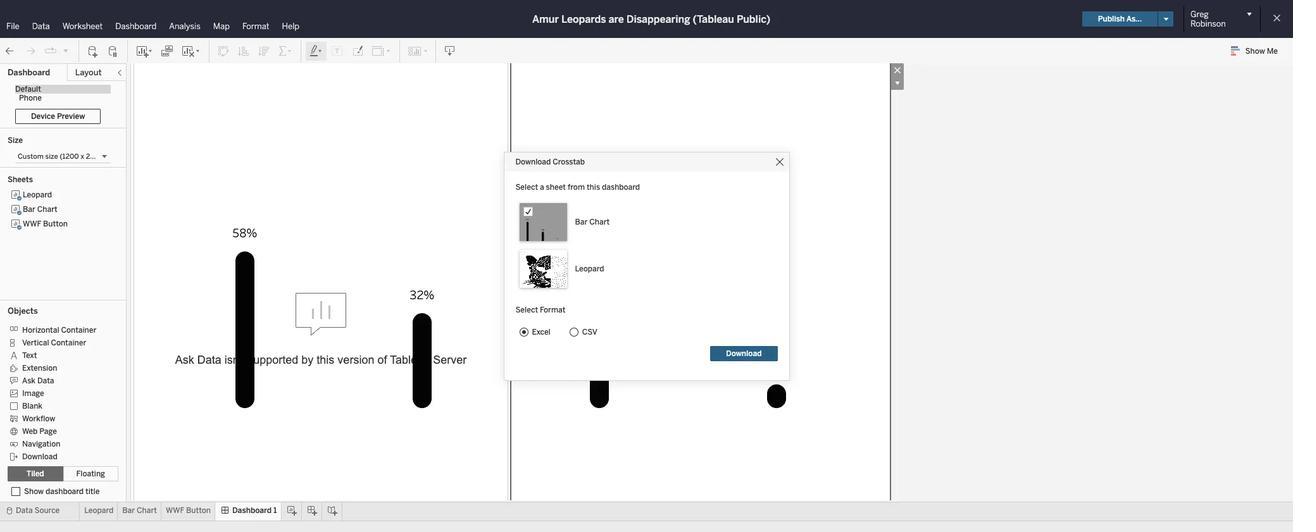 Task type: locate. For each thing, give the bounding box(es) containing it.
download inside download button
[[726, 349, 762, 358]]

2 vertical spatial data
[[16, 507, 33, 515]]

1 horizontal spatial bar chart
[[122, 507, 157, 515]]

0 horizontal spatial dashboard
[[46, 488, 84, 496]]

map
[[213, 22, 230, 31]]

data left source
[[16, 507, 33, 515]]

horizontal
[[22, 326, 59, 335]]

dashboard up default
[[8, 68, 50, 77]]

0 vertical spatial download
[[516, 157, 551, 166]]

1 horizontal spatial dashboard
[[602, 183, 640, 192]]

new data source image
[[87, 45, 99, 57]]

dashboard 1
[[232, 507, 277, 515]]

show left me
[[1246, 47, 1266, 56]]

source
[[35, 507, 60, 515]]

show inside button
[[1246, 47, 1266, 56]]

select
[[516, 183, 538, 192], [516, 306, 538, 314]]

0 horizontal spatial button
[[43, 220, 68, 229]]

button inside list box
[[43, 220, 68, 229]]

data for data
[[32, 22, 50, 31]]

0 horizontal spatial bar chart
[[23, 205, 57, 214]]

0 vertical spatial container
[[61, 326, 96, 335]]

device preview
[[31, 112, 85, 121]]

crosstab
[[553, 157, 585, 166]]

greg robinson
[[1191, 9, 1226, 28]]

data up the redo image
[[32, 22, 50, 31]]

(tableau
[[693, 13, 734, 25]]

wwf
[[23, 220, 41, 229], [166, 507, 184, 515]]

download
[[516, 157, 551, 166], [726, 349, 762, 358], [22, 453, 57, 461]]

0 vertical spatial wwf button
[[23, 220, 68, 229]]

0 vertical spatial bar chart
[[23, 205, 57, 214]]

0 horizontal spatial download
[[22, 453, 57, 461]]

2 vertical spatial dashboard
[[232, 507, 272, 515]]

vertical container option
[[8, 336, 109, 349]]

2 vertical spatial leopard
[[84, 507, 113, 515]]

show dashboard title
[[24, 488, 100, 496]]

data source
[[16, 507, 60, 515]]

button
[[43, 220, 68, 229], [186, 507, 211, 515]]

wwf button
[[23, 220, 68, 229], [166, 507, 211, 515]]

replay animation image left new data source icon
[[62, 47, 70, 54]]

leopard inside single sheet selection list box
[[575, 264, 604, 273]]

data down the extension
[[37, 377, 54, 386]]

1 vertical spatial download
[[726, 349, 762, 358]]

bar chart inside list box
[[23, 205, 57, 214]]

container for vertical container
[[51, 339, 86, 348]]

default
[[15, 85, 41, 94]]

2 horizontal spatial bar
[[575, 218, 588, 226]]

container inside horizontal container option
[[61, 326, 96, 335]]

publish
[[1098, 15, 1125, 23]]

objects
[[8, 306, 38, 316]]

1 vertical spatial dashboard
[[46, 488, 84, 496]]

format up sort descending image
[[242, 22, 269, 31]]

tiled
[[27, 470, 44, 479]]

leopards
[[562, 13, 606, 25]]

2 horizontal spatial bar chart
[[575, 218, 610, 226]]

collapse image
[[116, 69, 123, 77]]

replay animation image
[[44, 45, 57, 57], [62, 47, 70, 54]]

show/hide cards image
[[408, 45, 428, 57]]

objects list box
[[8, 320, 118, 463]]

navigation option
[[8, 438, 109, 450]]

1 horizontal spatial button
[[186, 507, 211, 515]]

container up 'vertical container' option
[[61, 326, 96, 335]]

1 horizontal spatial leopard
[[84, 507, 113, 515]]

show me
[[1246, 47, 1278, 56]]

publish as... button
[[1083, 11, 1158, 27]]

undo image
[[4, 45, 16, 57]]

1 vertical spatial show
[[24, 488, 44, 496]]

public)
[[737, 13, 771, 25]]

0 vertical spatial button
[[43, 220, 68, 229]]

1 vertical spatial container
[[51, 339, 86, 348]]

2 vertical spatial bar
[[122, 507, 135, 515]]

marks. press enter to open the view data window.. use arrow keys to navigate data visualization elements. image
[[188, 0, 834, 76], [156, 161, 866, 409], [715, 489, 839, 533]]

0 horizontal spatial leopard
[[23, 191, 52, 199]]

bar
[[23, 205, 35, 214], [575, 218, 588, 226], [122, 507, 135, 515]]

download for download crosstab
[[516, 157, 551, 166]]

0 vertical spatial leopard
[[23, 191, 52, 199]]

2 horizontal spatial dashboard
[[232, 507, 272, 515]]

1
[[274, 507, 277, 515]]

dashboard inside download crosstab dialog
[[602, 183, 640, 192]]

size
[[8, 136, 23, 145]]

new worksheet image
[[136, 45, 153, 57]]

0 vertical spatial wwf
[[23, 220, 41, 229]]

dashboard left '1' at the left of the page
[[232, 507, 272, 515]]

1 select from the top
[[516, 183, 538, 192]]

2000)
[[86, 153, 107, 161]]

1 vertical spatial wwf
[[166, 507, 184, 515]]

format workbook image
[[351, 45, 364, 57]]

download option
[[8, 450, 109, 463]]

1 vertical spatial select
[[516, 306, 538, 314]]

1 vertical spatial chart
[[590, 218, 610, 226]]

1 vertical spatial data
[[37, 377, 54, 386]]

application
[[127, 0, 1292, 533]]

leopard inside list box
[[23, 191, 52, 199]]

clear sheet image
[[181, 45, 201, 57]]

list box containing leopard
[[8, 188, 118, 296]]

0 horizontal spatial wwf
[[23, 220, 41, 229]]

2 select from the top
[[516, 306, 538, 314]]

text option
[[8, 349, 109, 362]]

remove from dashboard image
[[891, 63, 904, 77]]

1 horizontal spatial wwf
[[166, 507, 184, 515]]

1 vertical spatial dashboard
[[8, 68, 50, 77]]

dashboard right this
[[602, 183, 640, 192]]

2 horizontal spatial download
[[726, 349, 762, 358]]

chart
[[37, 205, 57, 214], [590, 218, 610, 226], [137, 507, 157, 515]]

workflow
[[22, 415, 55, 424]]

0 horizontal spatial chart
[[37, 205, 57, 214]]

dashboard
[[602, 183, 640, 192], [46, 488, 84, 496]]

sort ascending image
[[237, 45, 250, 57]]

blank option
[[8, 400, 109, 412]]

2 vertical spatial download
[[22, 453, 57, 461]]

analysis
[[169, 22, 201, 31]]

0 vertical spatial format
[[242, 22, 269, 31]]

download image
[[444, 45, 457, 57]]

amur
[[532, 13, 559, 25]]

container
[[61, 326, 96, 335], [51, 339, 86, 348]]

chart inside single sheet selection list box
[[590, 218, 610, 226]]

1 horizontal spatial download
[[516, 157, 551, 166]]

duplicate image
[[161, 45, 174, 57]]

0 vertical spatial data
[[32, 22, 50, 31]]

dashboard down togglestate option group
[[46, 488, 84, 496]]

ask
[[22, 377, 35, 386]]

0 horizontal spatial bar
[[23, 205, 35, 214]]

0 horizontal spatial dashboard
[[8, 68, 50, 77]]

device
[[31, 112, 55, 121]]

container for horizontal container
[[61, 326, 96, 335]]

format up "excel" on the bottom
[[540, 306, 566, 314]]

1 horizontal spatial show
[[1246, 47, 1266, 56]]

x
[[81, 153, 84, 161]]

0 vertical spatial select
[[516, 183, 538, 192]]

leopard
[[23, 191, 52, 199], [575, 264, 604, 273], [84, 507, 113, 515]]

2 horizontal spatial leopard
[[575, 264, 604, 273]]

0 horizontal spatial format
[[242, 22, 269, 31]]

dashboard up new worksheet image
[[115, 22, 157, 31]]

worksheet
[[63, 22, 103, 31]]

0 horizontal spatial show
[[24, 488, 44, 496]]

(1200
[[60, 153, 79, 161]]

single sheet selection list box
[[516, 199, 778, 294]]

this
[[587, 183, 600, 192]]

list box
[[8, 188, 118, 296]]

container inside 'vertical container' option
[[51, 339, 86, 348]]

1 vertical spatial bar chart
[[575, 218, 610, 226]]

bar inside single sheet selection list box
[[575, 218, 588, 226]]

wwf inside list box
[[23, 220, 41, 229]]

1 vertical spatial bar
[[575, 218, 588, 226]]

custom
[[18, 153, 44, 161]]

select left a in the top of the page
[[516, 183, 538, 192]]

show
[[1246, 47, 1266, 56], [24, 488, 44, 496]]

1 vertical spatial leopard
[[575, 264, 604, 273]]

web page option
[[8, 425, 109, 438]]

bar chart
[[23, 205, 57, 214], [575, 218, 610, 226], [122, 507, 157, 515]]

show down tiled
[[24, 488, 44, 496]]

download for download button in the bottom right of the page
[[726, 349, 762, 358]]

totals image
[[278, 45, 293, 57]]

size
[[45, 153, 58, 161]]

sheet
[[546, 183, 566, 192]]

download crosstab dialog
[[504, 152, 789, 380]]

title
[[86, 488, 100, 496]]

1 vertical spatial marks. press enter to open the view data window.. use arrow keys to navigate data visualization elements. image
[[156, 161, 866, 409]]

1 vertical spatial wwf button
[[166, 507, 211, 515]]

amur leopards are disappearing (tableau public)
[[532, 13, 771, 25]]

0 horizontal spatial wwf button
[[23, 220, 68, 229]]

togglestate option group
[[8, 467, 118, 482]]

0 vertical spatial show
[[1246, 47, 1266, 56]]

select up "excel" on the bottom
[[516, 306, 538, 314]]

container down "horizontal container"
[[51, 339, 86, 348]]

1 horizontal spatial format
[[540, 306, 566, 314]]

custom size (1200 x 2000)
[[18, 153, 107, 161]]

2 vertical spatial chart
[[137, 507, 157, 515]]

floating
[[76, 470, 105, 479]]

0 vertical spatial dashboard
[[602, 183, 640, 192]]

1 vertical spatial format
[[540, 306, 566, 314]]

0 vertical spatial bar
[[23, 205, 35, 214]]

data
[[32, 22, 50, 31], [37, 377, 54, 386], [16, 507, 33, 515]]

replay animation image right the redo image
[[44, 45, 57, 57]]

dashboard
[[115, 22, 157, 31], [8, 68, 50, 77], [232, 507, 272, 515]]

download button
[[711, 346, 778, 361]]

1 horizontal spatial chart
[[137, 507, 157, 515]]

2 horizontal spatial chart
[[590, 218, 610, 226]]

format
[[242, 22, 269, 31], [540, 306, 566, 314]]

0 vertical spatial dashboard
[[115, 22, 157, 31]]



Task type: describe. For each thing, give the bounding box(es) containing it.
a
[[540, 183, 544, 192]]

phone
[[19, 94, 42, 103]]

swap rows and columns image
[[217, 45, 230, 57]]

are
[[609, 13, 624, 25]]

bar chart inside single sheet selection list box
[[575, 218, 610, 226]]

ask data
[[22, 377, 54, 386]]

0 vertical spatial marks. press enter to open the view data window.. use arrow keys to navigate data visualization elements. image
[[188, 0, 834, 76]]

ask data option
[[8, 374, 109, 387]]

select format option group
[[516, 326, 778, 338]]

download crosstab
[[516, 157, 585, 166]]

web page
[[22, 427, 57, 436]]

1 vertical spatial button
[[186, 507, 211, 515]]

me
[[1267, 47, 1278, 56]]

sheets
[[8, 175, 33, 184]]

data for data source
[[16, 507, 33, 515]]

format inside download crosstab dialog
[[540, 306, 566, 314]]

disappearing
[[627, 13, 691, 25]]

bar inside list box
[[23, 205, 35, 214]]

publish as...
[[1098, 15, 1142, 23]]

0 vertical spatial chart
[[37, 205, 57, 214]]

1 horizontal spatial bar
[[122, 507, 135, 515]]

1 horizontal spatial wwf button
[[166, 507, 211, 515]]

1 horizontal spatial dashboard
[[115, 22, 157, 31]]

2 vertical spatial bar chart
[[122, 507, 157, 515]]

as...
[[1127, 15, 1142, 23]]

redo image
[[24, 45, 37, 57]]

show for show dashboard title
[[24, 488, 44, 496]]

data inside ask data option
[[37, 377, 54, 386]]

pause auto updates image
[[107, 45, 120, 57]]

select a sheet from this dashboard
[[516, 183, 640, 192]]

select for select format
[[516, 306, 538, 314]]

layout
[[75, 68, 102, 77]]

image
[[22, 389, 44, 398]]

web
[[22, 427, 38, 436]]

help
[[282, 22, 300, 31]]

wwf button inside list box
[[23, 220, 68, 229]]

more options image
[[891, 77, 904, 90]]

file
[[6, 22, 19, 31]]

highlight image
[[309, 45, 324, 57]]

device preview button
[[15, 109, 101, 124]]

greg
[[1191, 9, 1209, 19]]

preview
[[57, 112, 85, 121]]

from
[[568, 183, 585, 192]]

page
[[39, 427, 57, 436]]

vertical
[[22, 339, 49, 348]]

download inside download option
[[22, 453, 57, 461]]

image option
[[8, 387, 109, 400]]

extension option
[[8, 362, 109, 374]]

fit image
[[372, 45, 392, 57]]

csv
[[582, 328, 598, 337]]

sort descending image
[[258, 45, 270, 57]]

horizontal container option
[[8, 324, 109, 336]]

select for select a sheet from this dashboard
[[516, 183, 538, 192]]

select format
[[516, 306, 566, 314]]

default phone
[[15, 85, 42, 103]]

navigation
[[22, 440, 60, 449]]

2 vertical spatial marks. press enter to open the view data window.. use arrow keys to navigate data visualization elements. image
[[715, 489, 839, 533]]

excel
[[532, 328, 551, 337]]

text
[[22, 351, 37, 360]]

horizontal container
[[22, 326, 96, 335]]

show labels image
[[331, 45, 344, 57]]

1 horizontal spatial replay animation image
[[62, 47, 70, 54]]

blank
[[22, 402, 42, 411]]

vertical container
[[22, 339, 86, 348]]

show me button
[[1226, 41, 1290, 61]]

workflow option
[[8, 412, 109, 425]]

extension
[[22, 364, 57, 373]]

0 horizontal spatial replay animation image
[[44, 45, 57, 57]]

robinson
[[1191, 19, 1226, 28]]

show for show me
[[1246, 47, 1266, 56]]



Task type: vqa. For each thing, say whether or not it's contained in the screenshot.
RECENT ACTIVITY Heading
no



